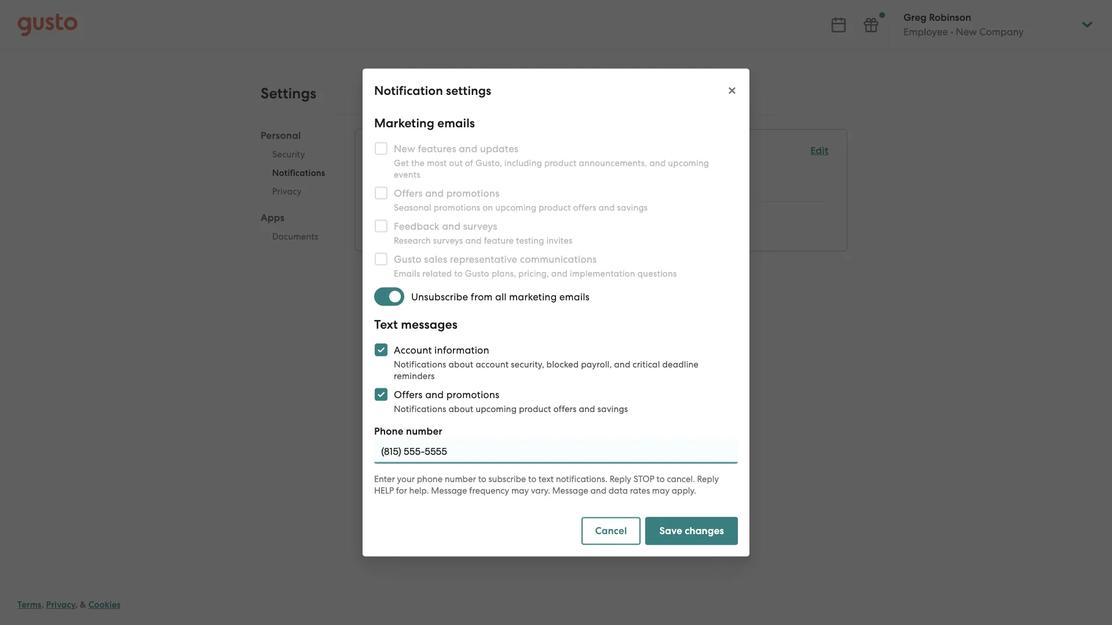 Task type: locate. For each thing, give the bounding box(es) containing it.
privacy
[[272, 187, 302, 197], [46, 600, 75, 611]]

1 text from the top
[[374, 210, 394, 222]]

0 vertical spatial product
[[544, 158, 577, 168]]

enter your phone number to subscribe to text notifications. reply stop to cancel. reply help for help. message frequency may vary. message and data rates may apply.
[[374, 474, 719, 496]]

2 text from the top
[[374, 317, 398, 332]]

about for information
[[449, 359, 473, 370]]

message down notifications.
[[552, 486, 588, 496]]

1 horizontal spatial ,
[[75, 600, 78, 611]]

0 vertical spatial offers
[[573, 202, 597, 213]]

the
[[411, 158, 425, 168]]

edit link
[[811, 145, 829, 157]]

messages inside text messages none
[[396, 210, 442, 222]]

to left text
[[528, 474, 537, 485]]

text for text messages
[[374, 317, 398, 332]]

0 vertical spatial privacy
[[272, 187, 302, 197]]

text inside notification settings "dialog"
[[374, 317, 398, 332]]

announcements,
[[579, 158, 647, 168]]

offers
[[573, 202, 597, 213], [554, 404, 577, 415]]

text messages element
[[374, 209, 829, 237]]

text
[[374, 210, 394, 222], [374, 317, 398, 332]]

2 about from the top
[[449, 404, 473, 415]]

about down information
[[449, 359, 473, 370]]

payroll,
[[581, 359, 612, 370]]

number
[[406, 426, 443, 438], [445, 474, 476, 485]]

emails
[[437, 116, 475, 131], [426, 167, 456, 180], [388, 182, 418, 194], [560, 291, 590, 303]]

1 vertical spatial text
[[374, 317, 398, 332]]

messages inside notification settings "dialog"
[[401, 317, 458, 332]]

product up invites
[[539, 202, 571, 213]]

and
[[650, 158, 666, 168], [599, 202, 615, 213], [465, 236, 482, 246], [551, 269, 568, 279], [614, 359, 631, 370], [425, 389, 444, 401], [579, 404, 595, 415], [591, 486, 607, 496]]

messages up "research"
[[396, 210, 442, 222]]

1 vertical spatial privacy link
[[46, 600, 75, 611]]

seasonal
[[394, 202, 432, 213]]

from
[[471, 291, 493, 303]]

1 reply from the left
[[610, 474, 631, 485]]

save changes
[[660, 525, 724, 537]]

to
[[454, 269, 463, 279], [478, 474, 486, 485], [528, 474, 537, 485], [657, 474, 665, 485]]

save
[[660, 525, 682, 537]]

and down payroll, at the right bottom of the page
[[579, 404, 595, 415]]

group containing personal
[[261, 129, 337, 250]]

0 horizontal spatial message
[[431, 486, 467, 496]]

Account information checkbox
[[368, 337, 394, 363]]

notifications down offers
[[394, 404, 446, 415]]

text up account information option
[[374, 317, 398, 332]]

may down stop
[[652, 486, 670, 496]]

promotions down account
[[446, 389, 500, 401]]

privacy link down security link
[[261, 182, 337, 201]]

notifications up reminders
[[394, 359, 446, 370]]

1 vertical spatial privacy
[[46, 600, 75, 611]]

messages
[[396, 210, 442, 222], [401, 317, 458, 332]]

account information
[[394, 344, 489, 356]]

message down phone
[[431, 486, 467, 496]]

apply.
[[672, 486, 696, 496]]

research surveys and feature testing invites
[[394, 236, 573, 246]]

privacy link
[[261, 182, 337, 201], [46, 600, 75, 611]]

offers down the marketing emails element in the top of the page
[[573, 202, 597, 213]]

1 vertical spatial number
[[445, 474, 476, 485]]

1 horizontal spatial privacy
[[272, 187, 302, 197]]

pricing,
[[519, 269, 549, 279]]

upcoming
[[668, 158, 709, 168], [495, 202, 537, 213], [476, 404, 517, 415]]

&
[[80, 600, 86, 611]]

may
[[512, 486, 529, 496], [652, 486, 670, 496]]

security,
[[511, 359, 544, 370]]

1 vertical spatial messages
[[401, 317, 458, 332]]

0 vertical spatial text
[[374, 210, 394, 222]]

product right including
[[544, 158, 577, 168]]

privacy down notifications link
[[272, 187, 302, 197]]

marketing up all
[[374, 167, 423, 180]]

get
[[394, 158, 409, 168]]

and right offers
[[425, 389, 444, 401]]

surveys
[[433, 236, 463, 246]]

0 horizontal spatial privacy
[[46, 600, 75, 611]]

list
[[374, 167, 829, 237]]

including
[[504, 158, 542, 168]]

privacy left &
[[46, 600, 75, 611]]

notifications
[[374, 144, 449, 159], [272, 168, 325, 178], [394, 359, 446, 370], [394, 404, 446, 415]]

notifications up the events
[[374, 144, 449, 159]]

1 about from the top
[[449, 359, 473, 370]]

0 vertical spatial about
[[449, 359, 473, 370]]

data
[[609, 486, 628, 496]]

group
[[261, 129, 337, 250]]

savings down the marketing emails element in the top of the page
[[617, 202, 648, 213]]

about
[[449, 359, 473, 370], [449, 404, 473, 415]]

0 horizontal spatial ,
[[42, 600, 44, 611]]

1 horizontal spatial reply
[[697, 474, 719, 485]]

privacy link left &
[[46, 600, 75, 611]]

testing
[[516, 236, 544, 246]]

deadline
[[662, 359, 699, 370]]

settings
[[446, 83, 491, 98]]

and left data
[[591, 486, 607, 496]]

about inside notifications about account security, blocked payroll, and critical deadline reminders
[[449, 359, 473, 370]]

marketing
[[374, 116, 434, 131], [374, 167, 423, 180]]

marketing for marketing emails
[[374, 116, 434, 131]]

text inside text messages none
[[374, 210, 394, 222]]

may down subscribe
[[512, 486, 529, 496]]

1 horizontal spatial message
[[552, 486, 588, 496]]

1 horizontal spatial may
[[652, 486, 670, 496]]

messages for text messages none
[[396, 210, 442, 222]]

text up none
[[374, 210, 394, 222]]

1 vertical spatial about
[[449, 404, 473, 415]]

1 vertical spatial offers
[[554, 404, 577, 415]]

critical
[[633, 359, 660, 370]]

security
[[272, 149, 305, 160]]

vary.
[[531, 486, 550, 496]]

0 horizontal spatial may
[[512, 486, 529, 496]]

apps
[[261, 212, 285, 224]]

reply right cancel.
[[697, 474, 719, 485]]

reply
[[610, 474, 631, 485], [697, 474, 719, 485]]

0 horizontal spatial privacy link
[[46, 600, 75, 611]]

Phone number text field
[[374, 439, 738, 464]]

savings down payroll, at the right bottom of the page
[[598, 404, 628, 415]]

0 vertical spatial messages
[[396, 210, 442, 222]]

and inside get the most out of gusto, including product announcements, and upcoming events
[[650, 158, 666, 168]]

account menu element
[[889, 0, 1095, 49]]

offers down notifications about account security, blocked payroll, and critical deadline reminders
[[554, 404, 577, 415]]

messages up account information at the bottom
[[401, 317, 458, 332]]

offers
[[394, 389, 423, 401]]

help.
[[409, 486, 429, 496]]

changes
[[685, 525, 724, 537]]

blocked
[[547, 359, 579, 370]]

,
[[42, 600, 44, 611], [75, 600, 78, 611]]

marketing down notification
[[374, 116, 434, 131]]

0 vertical spatial marketing
[[374, 116, 434, 131]]

text messages
[[374, 317, 458, 332]]

product
[[544, 158, 577, 168], [539, 202, 571, 213], [519, 404, 551, 415]]

0 vertical spatial promotions
[[434, 202, 480, 213]]

cancel.
[[667, 474, 695, 485]]

most
[[427, 158, 447, 168]]

0 horizontal spatial number
[[406, 426, 443, 438]]

1 vertical spatial savings
[[598, 404, 628, 415]]

and inside notifications about account security, blocked payroll, and critical deadline reminders
[[614, 359, 631, 370]]

1 marketing from the top
[[374, 116, 434, 131]]

product down notifications about account security, blocked payroll, and critical deadline reminders
[[519, 404, 551, 415]]

seasonal promotions on upcoming product offers and savings
[[394, 202, 648, 213]]

notification settings
[[374, 83, 491, 98]]

marketing inside marketing emails all emails
[[374, 167, 423, 180]]

1 vertical spatial marketing
[[374, 167, 423, 180]]

1 may from the left
[[512, 486, 529, 496]]

notifications down security link
[[272, 168, 325, 178]]

0 vertical spatial upcoming
[[668, 158, 709, 168]]

phone number
[[374, 426, 443, 438]]

reply up data
[[610, 474, 631, 485]]

notifications group
[[374, 144, 829, 237]]

stop
[[634, 474, 655, 485]]

1 horizontal spatial number
[[445, 474, 476, 485]]

Unsubscribe from all marketing emails checkbox
[[374, 284, 411, 310]]

about down offers and promotions
[[449, 404, 473, 415]]

2 vertical spatial product
[[519, 404, 551, 415]]

1 vertical spatial promotions
[[446, 389, 500, 401]]

notifications link
[[261, 164, 337, 182]]

0 vertical spatial privacy link
[[261, 182, 337, 201]]

notification settings dialog
[[363, 69, 750, 557]]

and right announcements,
[[650, 158, 666, 168]]

0 horizontal spatial reply
[[610, 474, 631, 485]]

emails down settings
[[437, 116, 475, 131]]

promotions left on
[[434, 202, 480, 213]]

and left critical
[[614, 359, 631, 370]]

terms
[[17, 600, 42, 611]]

related
[[422, 269, 452, 279]]

promotions
[[434, 202, 480, 213], [446, 389, 500, 401]]

account
[[394, 344, 432, 356]]

2 marketing from the top
[[374, 167, 423, 180]]

rates
[[630, 486, 650, 496]]

marketing inside notification settings "dialog"
[[374, 116, 434, 131]]



Task type: describe. For each thing, give the bounding box(es) containing it.
terms , privacy , & cookies
[[17, 600, 121, 611]]

account
[[476, 359, 509, 370]]

1 horizontal spatial privacy link
[[261, 182, 337, 201]]

save changes button
[[646, 518, 738, 545]]

list containing marketing emails
[[374, 167, 829, 237]]

1 vertical spatial product
[[539, 202, 571, 213]]

documents
[[272, 232, 318, 242]]

feature
[[484, 236, 514, 246]]

2 , from the left
[[75, 600, 78, 611]]

1 message from the left
[[431, 486, 467, 496]]

marketing
[[509, 291, 557, 303]]

upcoming inside get the most out of gusto, including product announcements, and upcoming events
[[668, 158, 709, 168]]

home image
[[17, 13, 78, 36]]

2 message from the left
[[552, 486, 588, 496]]

2 vertical spatial upcoming
[[476, 404, 517, 415]]

information
[[435, 344, 489, 356]]

gusto,
[[476, 158, 502, 168]]

out
[[449, 158, 463, 168]]

marketing for marketing emails all emails
[[374, 167, 423, 180]]

marketing emails
[[374, 116, 475, 131]]

reminders
[[394, 371, 435, 381]]

messages for text messages
[[401, 317, 458, 332]]

help
[[374, 486, 394, 496]]

and inside the enter your phone number to subscribe to text notifications. reply stop to cancel. reply help for help. message frequency may vary. message and data rates may apply.
[[591, 486, 607, 496]]

notifications inside group
[[374, 144, 449, 159]]

get the most out of gusto, including product announcements, and upcoming events
[[394, 158, 709, 180]]

gusto navigation element
[[0, 50, 173, 96]]

notifications about account security, blocked payroll, and critical deadline reminders
[[394, 359, 699, 381]]

2 reply from the left
[[697, 474, 719, 485]]

questions
[[638, 269, 677, 279]]

enter
[[374, 474, 395, 485]]

notification
[[374, 83, 443, 98]]

phone
[[374, 426, 404, 438]]

text messages none
[[374, 210, 442, 236]]

none
[[374, 224, 399, 236]]

personal
[[261, 130, 301, 142]]

Offers and promotions checkbox
[[368, 382, 394, 408]]

2 may from the left
[[652, 486, 670, 496]]

1 vertical spatial upcoming
[[495, 202, 537, 213]]

events
[[394, 169, 421, 180]]

cookies
[[89, 600, 121, 611]]

documents link
[[261, 228, 337, 246]]

emails
[[394, 269, 420, 279]]

to right stop
[[657, 474, 665, 485]]

phone
[[417, 474, 443, 485]]

settings
[[261, 85, 316, 103]]

cancel
[[595, 525, 627, 537]]

emails right "the" on the top left of the page
[[426, 167, 456, 180]]

implementation
[[570, 269, 635, 279]]

plans,
[[492, 269, 516, 279]]

text
[[539, 474, 554, 485]]

number inside the enter your phone number to subscribe to text notifications. reply stop to cancel. reply help for help. message frequency may vary. message and data rates may apply.
[[445, 474, 476, 485]]

marketing emails all emails
[[374, 167, 456, 194]]

emails related to gusto plans, pricing, and implementation questions
[[394, 269, 677, 279]]

unsubscribe
[[411, 291, 468, 303]]

to left gusto
[[454, 269, 463, 279]]

0 vertical spatial savings
[[617, 202, 648, 213]]

subscribe
[[489, 474, 526, 485]]

all
[[374, 182, 386, 194]]

emails down implementation
[[560, 291, 590, 303]]

and down the marketing emails element in the top of the page
[[599, 202, 615, 213]]

emails down the events
[[388, 182, 418, 194]]

1 , from the left
[[42, 600, 44, 611]]

on
[[483, 202, 493, 213]]

product inside get the most out of gusto, including product announcements, and upcoming events
[[544, 158, 577, 168]]

terms link
[[17, 600, 42, 611]]

for
[[396, 486, 407, 496]]

cancel button
[[581, 518, 641, 545]]

unsubscribe from all marketing emails
[[411, 291, 590, 303]]

security link
[[261, 145, 337, 164]]

cookies button
[[89, 598, 121, 612]]

notifications about upcoming product offers and savings
[[394, 404, 628, 415]]

notifications.
[[556, 474, 608, 485]]

and left feature
[[465, 236, 482, 246]]

0 vertical spatial number
[[406, 426, 443, 438]]

invites
[[547, 236, 573, 246]]

of
[[465, 158, 473, 168]]

about for and
[[449, 404, 473, 415]]

notifications inside group
[[272, 168, 325, 178]]

gusto
[[465, 269, 489, 279]]

to up frequency
[[478, 474, 486, 485]]

edit
[[811, 145, 829, 157]]

offers and promotions
[[394, 389, 500, 401]]

marketing emails element
[[374, 167, 829, 202]]

research
[[394, 236, 431, 246]]

your
[[397, 474, 415, 485]]

all
[[495, 291, 507, 303]]

text for text messages none
[[374, 210, 394, 222]]

frequency
[[469, 486, 509, 496]]

notifications inside notifications about account security, blocked payroll, and critical deadline reminders
[[394, 359, 446, 370]]

and right pricing,
[[551, 269, 568, 279]]



Task type: vqa. For each thing, say whether or not it's contained in the screenshot.
right "Reply"
yes



